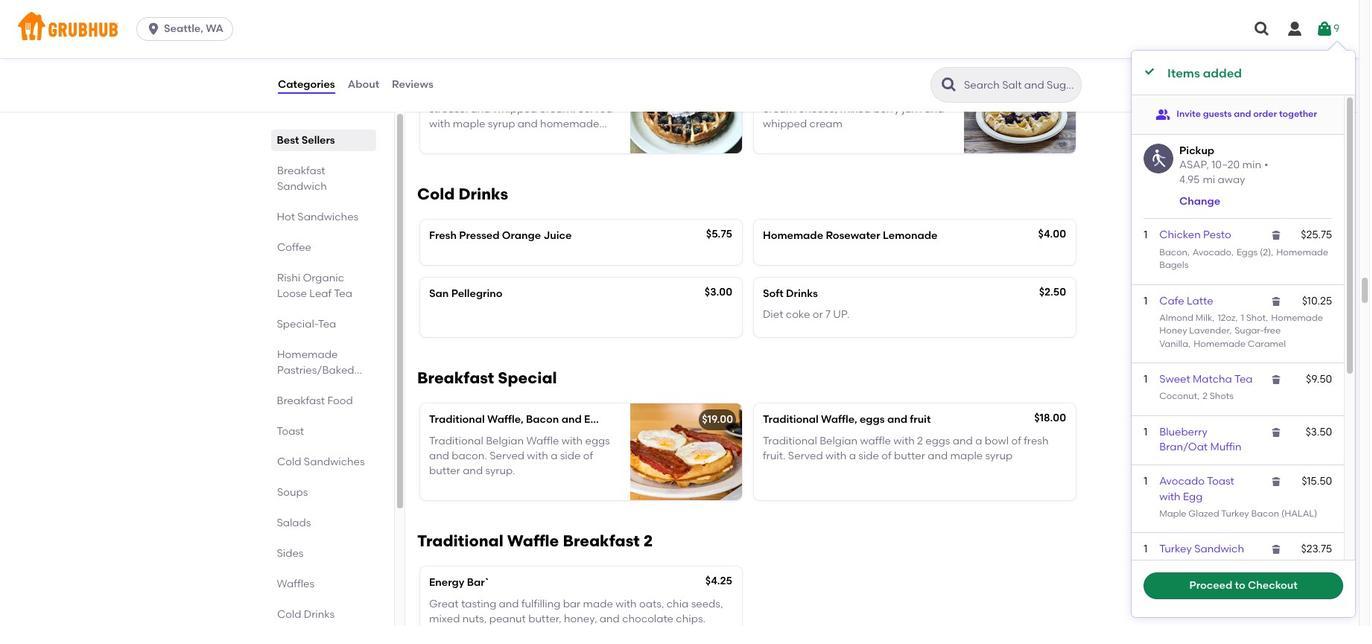 Task type: vqa. For each thing, say whether or not it's contained in the screenshot.
Payments LINK
no



Task type: describe. For each thing, give the bounding box(es) containing it.
sweet
[[910, 88, 939, 100]]

people icon image
[[1156, 107, 1171, 122]]

0 vertical spatial cold
[[417, 185, 455, 204]]

rosewater
[[826, 230, 880, 242]]

sandwiches for hot sandwiches
[[298, 211, 359, 224]]

and left bacon.
[[429, 450, 449, 463]]

tea inside rishi organic loose leaf tea
[[334, 288, 352, 300]]

and left bowl
[[953, 435, 973, 448]]

served inside the "traditional belgian waffle with eggs and bacon. served with a side of butter and syrup."
[[490, 450, 525, 463]]

$4.00
[[1038, 228, 1066, 241]]

to
[[1235, 580, 1246, 592]]

$19.00
[[702, 414, 733, 426]]

cheese,
[[799, 103, 838, 116]]

svg image inside 9 button
[[1316, 20, 1334, 38]]

traditional for traditional belgian waffle with 2 eggs and a bowl of fresh fruit. served with a side of butter and maple syrup
[[763, 435, 817, 448]]

organic
[[303, 272, 344, 285]]

served inside traditional belgian waffle with 2 eggs and a bowl of fresh fruit. served with a side of butter and maple syrup
[[788, 450, 823, 463]]

2 inside items added tooltip
[[1203, 391, 1208, 402]]

about
[[348, 78, 379, 91]]

2 vertical spatial drinks
[[304, 609, 335, 621]]

proceed to checkout
[[1190, 580, 1298, 592]]

sugar-
[[1235, 326, 1264, 336]]

coke
[[786, 308, 810, 321]]

0 horizontal spatial eggs
[[584, 414, 609, 426]]

homemade bagels
[[1159, 247, 1328, 271]]

1 horizontal spatial cold drinks
[[417, 185, 508, 204]]

with inside avocado toast with egg
[[1159, 491, 1181, 503]]

bagels
[[1159, 260, 1189, 271]]

almond
[[1159, 313, 1194, 323]]

mixed inside belgian waffle topped with a sweet cream cheese, mixed berry jam and whipped cream
[[840, 103, 871, 116]]

$18.00
[[1034, 412, 1066, 425]]

svg image for avocado toast with egg
[[1271, 476, 1283, 488]]

chicken pesto link
[[1159, 229, 1231, 242]]

eggs inside items added tooltip
[[1237, 247, 1258, 258]]

1 for cafe latte
[[1144, 295, 1148, 307]]

egg
[[1183, 491, 1203, 503]]

svg image inside seattle, wa button
[[146, 22, 161, 37]]

mixed inside the great tasting and fulfilling bar made with oats, chia seeds, mixed nuts, peanut butter, honey, and chocolate chips.
[[429, 613, 460, 626]]

with inside belgian waffle topped with a sweet cream cheese, mixed berry jam and whipped cream
[[877, 88, 898, 100]]

syrup.
[[485, 465, 515, 478]]

rishi
[[277, 272, 300, 285]]

butter inside traditional belgian waffle with 2 eggs and a bowl of fresh fruit. served with a side of butter and maple syrup
[[894, 450, 925, 463]]

1 for chicken pesto
[[1144, 229, 1148, 242]]

1 horizontal spatial bacon
[[1159, 247, 1187, 258]]

invite guests and order together button
[[1156, 101, 1317, 128]]

chocolate
[[622, 613, 674, 626]]

leaf
[[309, 288, 332, 300]]

fruit
[[910, 414, 931, 426]]

guests
[[1203, 109, 1232, 119]]

belgian waffle with blueberries, streusel and whipped cream. served with maple syrup and homemade whip cream.
[[429, 88, 613, 146]]

homemade pastries/baked goods breakfast food
[[277, 349, 354, 408]]

$3.50
[[1306, 426, 1332, 439]]

sugar-free vanilla
[[1159, 326, 1281, 349]]

waffle inside the "traditional belgian waffle with eggs and bacon. served with a side of butter and syrup."
[[526, 435, 559, 448]]

soft
[[763, 287, 784, 300]]

checkout
[[1248, 580, 1298, 592]]

and down "blueberries,"
[[518, 118, 538, 131]]

fresh pressed orange juice
[[429, 230, 572, 242]]

pickup asap, 10–20 min • 4.95 mi away
[[1180, 144, 1268, 187]]

0 vertical spatial drinks
[[459, 185, 508, 204]]

san pellegrino
[[429, 287, 503, 300]]

topped
[[837, 88, 874, 100]]

belgian inside belgian waffle with blueberries, streusel and whipped cream. served with maple syrup and homemade whip cream.
[[429, 88, 467, 100]]

and inside button
[[1234, 109, 1251, 119]]

pickup
[[1180, 144, 1215, 157]]

cafe latte link
[[1159, 295, 1213, 307]]

almond milk 12oz 1 shot
[[1159, 313, 1266, 323]]

homemade for homemade honey lavender
[[1271, 313, 1323, 323]]

$15.50
[[1302, 476, 1332, 488]]

fresh
[[429, 230, 457, 242]]

blueberry bran/oat muffin
[[1159, 426, 1242, 454]]

tart
[[763, 67, 783, 79]]

1 vertical spatial cream.
[[456, 133, 491, 146]]

whipped inside belgian waffle topped with a sweet cream cheese, mixed berry jam and whipped cream
[[763, 118, 807, 131]]

1 vertical spatial cold
[[277, 456, 301, 469]]

1 vertical spatial cold drinks
[[277, 609, 335, 621]]

1 horizontal spatial eggs
[[860, 414, 885, 426]]

blueberry
[[1159, 426, 1208, 439]]

diet coke or 7 up.
[[763, 308, 850, 321]]

matcha
[[1193, 373, 1232, 386]]

free
[[1264, 326, 1281, 336]]

special-tea
[[277, 318, 337, 331]]

homemade rosewater lemonade
[[763, 230, 938, 242]]

traditional waffle, bacon and eggs
[[429, 414, 609, 426]]

main navigation navigation
[[0, 0, 1359, 58]]

1 vertical spatial cream
[[810, 118, 843, 131]]

toast inside avocado toast with egg
[[1207, 476, 1234, 488]]

chicken pesto
[[1159, 229, 1231, 242]]

1 vertical spatial tea
[[318, 318, 337, 331]]

belgian inside the "traditional belgian waffle with eggs and bacon. served with a side of butter and syrup."
[[486, 435, 524, 448]]

homemade for homemade bagels
[[1276, 247, 1328, 258]]

bar
[[563, 598, 581, 611]]

great tasting and fulfilling bar made with oats, chia seeds, mixed nuts, peanut butter, honey, and chocolate chips.
[[429, 598, 723, 626]]

traditional waffle, bacon and eggs image
[[630, 404, 742, 501]]

sweet matcha tea
[[1159, 373, 1253, 386]]

homemade honey lavender
[[1159, 313, 1323, 336]]

seattle, wa button
[[136, 17, 239, 41]]

san
[[429, 287, 449, 300]]

waffle for with
[[470, 88, 501, 100]]

reviews
[[392, 78, 433, 91]]

coconut
[[1159, 391, 1197, 402]]

of inside the "traditional belgian waffle with eggs and bacon. served with a side of butter and syrup."
[[583, 450, 593, 463]]

and down fruit at the bottom
[[928, 450, 948, 463]]

2 vertical spatial cold
[[277, 609, 301, 621]]

orange
[[502, 230, 541, 242]]

cobbler waffle
[[429, 67, 507, 79]]

•
[[1264, 159, 1268, 171]]

items added tooltip
[[1132, 42, 1355, 627]]

search icon image
[[940, 76, 958, 94]]

proceed
[[1190, 580, 1233, 592]]

sweet
[[1159, 373, 1190, 386]]

caramel
[[1248, 339, 1286, 349]]

soups
[[277, 487, 308, 499]]

eggs inside the "traditional belgian waffle with eggs and bacon. served with a side of butter and syrup."
[[585, 435, 610, 448]]

tea inside items added tooltip
[[1235, 373, 1253, 386]]

soft drinks
[[763, 287, 818, 300]]

waffle for topped
[[803, 88, 834, 100]]

muffin
[[1210, 441, 1242, 454]]

1 vertical spatial drinks
[[786, 287, 818, 300]]

1 left shot
[[1241, 313, 1244, 323]]

food
[[328, 395, 353, 408]]

added
[[1203, 66, 1242, 80]]

homemade inside homemade pastries/baked goods breakfast food
[[277, 349, 338, 361]]

(2)
[[1260, 247, 1271, 258]]

sellers
[[302, 134, 335, 147]]

0 vertical spatial toast
[[277, 425, 304, 438]]

cobbler waffle image
[[630, 57, 742, 154]]

and left fruit at the bottom
[[887, 414, 907, 426]]

2 inside traditional belgian waffle with 2 eggs and a bowl of fresh fruit. served with a side of butter and maple syrup
[[917, 435, 923, 448]]

9 button
[[1316, 16, 1340, 42]]

waffle for traditional
[[507, 532, 559, 551]]

fresh
[[1024, 435, 1049, 448]]

fruit.
[[763, 450, 786, 463]]

wa
[[206, 22, 224, 35]]

and right 'streusel'
[[470, 103, 491, 116]]

breakfast up made
[[563, 532, 640, 551]]

made
[[583, 598, 613, 611]]

peanut
[[489, 613, 526, 626]]

nuts,
[[463, 613, 487, 626]]

a down traditional waffle, eggs and fruit at the bottom of page
[[849, 450, 856, 463]]



Task type: locate. For each thing, give the bounding box(es) containing it.
traditional inside the "traditional belgian waffle with eggs and bacon. served with a side of butter and syrup."
[[429, 435, 483, 448]]

cream. right whip
[[456, 133, 491, 146]]

homemade down '$10.25'
[[1271, 313, 1323, 323]]

2 $12.75 from the left
[[1037, 67, 1067, 79]]

0 vertical spatial turkey
[[1221, 509, 1249, 519]]

svg image for turkey sandwich
[[1271, 544, 1283, 556]]

1 vertical spatial 2
[[917, 435, 923, 448]]

1 horizontal spatial mixed
[[840, 103, 871, 116]]

maple
[[453, 118, 485, 131], [950, 450, 983, 463]]

2 left shots
[[1203, 391, 1208, 402]]

bacon left (halal) on the right
[[1251, 509, 1279, 519]]

honey
[[1159, 326, 1187, 336]]

1 horizontal spatial syrup
[[985, 450, 1013, 463]]

1 horizontal spatial waffle,
[[821, 414, 857, 426]]

syrup down bowl
[[985, 450, 1013, 463]]

1 horizontal spatial side
[[859, 450, 879, 463]]

a
[[900, 88, 907, 100], [975, 435, 982, 448], [551, 450, 558, 463], [849, 450, 856, 463]]

homemade down '$25.75'
[[1276, 247, 1328, 258]]

2 horizontal spatial eggs
[[926, 435, 950, 448]]

toast up cold sandwiches
[[277, 425, 304, 438]]

0 horizontal spatial drinks
[[304, 609, 335, 621]]

0 horizontal spatial mixed
[[429, 613, 460, 626]]

$23.75
[[1301, 543, 1332, 556]]

waffle, up the "traditional belgian waffle with eggs and bacon. served with a side of butter and syrup."
[[487, 414, 524, 426]]

turkey sandwich link
[[1159, 543, 1244, 556]]

belgian
[[429, 88, 467, 100], [763, 88, 801, 100], [486, 435, 524, 448], [820, 435, 858, 448]]

0 vertical spatial bacon
[[1159, 247, 1187, 258]]

1 for turkey sandwich
[[1144, 543, 1148, 556]]

2 horizontal spatial waffle
[[860, 435, 891, 448]]

0 vertical spatial 2
[[1203, 391, 1208, 402]]

diet
[[763, 308, 783, 321]]

drinks up coke
[[786, 287, 818, 300]]

and down sweet
[[924, 103, 944, 116]]

svg image for blueberry bran/oat muffin
[[1271, 427, 1283, 439]]

1 side from the left
[[560, 450, 581, 463]]

coffee
[[277, 241, 311, 254]]

energy bar`
[[429, 577, 489, 590]]

belgian down traditional waffle, eggs and fruit at the bottom of page
[[820, 435, 858, 448]]

1 vertical spatial avocado
[[1159, 476, 1205, 488]]

1 horizontal spatial whipped
[[763, 118, 807, 131]]

served up homemade
[[578, 103, 613, 116]]

mixed
[[840, 103, 871, 116], [429, 613, 460, 626]]

0 horizontal spatial cream
[[763, 103, 796, 116]]

mixed down great at the left bottom of the page
[[429, 613, 460, 626]]

drinks down waffles on the left of page
[[304, 609, 335, 621]]

whipped down cheese, at the top right
[[763, 118, 807, 131]]

0 horizontal spatial of
[[583, 450, 593, 463]]

proceed to checkout button
[[1144, 573, 1343, 600]]

0 vertical spatial cold drinks
[[417, 185, 508, 204]]

asap,
[[1180, 159, 1209, 171]]

whipped down "blueberries,"
[[493, 103, 537, 116]]

breakfast inside breakfast sandwich
[[277, 165, 325, 177]]

2 horizontal spatial served
[[788, 450, 823, 463]]

a left bowl
[[975, 435, 982, 448]]

and inside belgian waffle topped with a sweet cream cheese, mixed berry jam and whipped cream
[[924, 103, 944, 116]]

0 horizontal spatial waffle,
[[487, 414, 524, 426]]

sandwiches
[[298, 211, 359, 224], [304, 456, 365, 469]]

cafe latte
[[1159, 295, 1213, 307]]

waffle, for eggs
[[821, 414, 857, 426]]

waffle right cobbler
[[473, 67, 507, 79]]

sandwich up the hot
[[277, 180, 327, 193]]

1 for sweet matcha tea
[[1144, 373, 1148, 386]]

and down made
[[600, 613, 620, 626]]

1 horizontal spatial of
[[882, 450, 892, 463]]

1 horizontal spatial maple
[[950, 450, 983, 463]]

traditional for traditional belgian waffle with eggs and bacon. served with a side of butter and syrup.
[[429, 435, 483, 448]]

cream down tart
[[763, 103, 796, 116]]

0 horizontal spatial sandwich
[[277, 180, 327, 193]]

0 vertical spatial cream.
[[540, 103, 575, 116]]

10–20
[[1212, 159, 1240, 171]]

sandwiches right the hot
[[298, 211, 359, 224]]

butter down bacon.
[[429, 465, 460, 478]]

1
[[1144, 229, 1148, 242], [1144, 295, 1148, 307], [1241, 313, 1244, 323], [1144, 373, 1148, 386], [1144, 426, 1148, 439], [1144, 476, 1148, 488], [1144, 543, 1148, 556]]

1 horizontal spatial toast
[[1207, 476, 1234, 488]]

homemade caramel
[[1194, 339, 1286, 349]]

waffle inside traditional belgian waffle with 2 eggs and a bowl of fresh fruit. served with a side of butter and maple syrup
[[860, 435, 891, 448]]

homemade inside the homemade honey lavender
[[1271, 313, 1323, 323]]

0 vertical spatial maple
[[453, 118, 485, 131]]

breakfast down goods
[[277, 395, 325, 408]]

cold drinks up pressed
[[417, 185, 508, 204]]

with inside the great tasting and fulfilling bar made with oats, chia seeds, mixed nuts, peanut butter, honey, and chocolate chips.
[[616, 598, 637, 611]]

0 vertical spatial eggs
[[1237, 247, 1258, 258]]

$9.50
[[1306, 373, 1332, 386]]

$10.25
[[1302, 295, 1332, 307]]

lavender
[[1189, 326, 1229, 336]]

toast down muffin
[[1207, 476, 1234, 488]]

best sellers
[[277, 134, 335, 147]]

waffle inside belgian waffle with blueberries, streusel and whipped cream. served with maple syrup and homemade whip cream.
[[470, 88, 501, 100]]

syrup inside belgian waffle with blueberries, streusel and whipped cream. served with maple syrup and homemade whip cream.
[[488, 118, 515, 131]]

1 left chicken
[[1144, 229, 1148, 242]]

mixed down topped
[[840, 103, 871, 116]]

0 vertical spatial mixed
[[840, 103, 871, 116]]

a down traditional waffle, bacon and eggs
[[551, 450, 558, 463]]

0 horizontal spatial maple
[[453, 118, 485, 131]]

1 vertical spatial mixed
[[429, 613, 460, 626]]

sandwiches for cold sandwiches
[[304, 456, 365, 469]]

latte
[[1187, 295, 1213, 307]]

cream down cheese, at the top right
[[810, 118, 843, 131]]

waffle, up traditional belgian waffle with 2 eggs and a bowl of fresh fruit. served with a side of butter and maple syrup
[[821, 414, 857, 426]]

1 horizontal spatial turkey
[[1221, 509, 1249, 519]]

1 vertical spatial syrup
[[985, 450, 1013, 463]]

2 side from the left
[[859, 450, 879, 463]]

sandwich up proceed
[[1194, 543, 1244, 556]]

categories
[[278, 78, 335, 91]]

and down bacon.
[[463, 465, 483, 478]]

traditional
[[429, 414, 485, 426], [763, 414, 819, 426], [429, 435, 483, 448], [763, 435, 817, 448], [417, 532, 503, 551]]

waffle, for bacon
[[487, 414, 524, 426]]

belgian inside belgian waffle topped with a sweet cream cheese, mixed berry jam and whipped cream
[[763, 88, 801, 100]]

traditional inside traditional belgian waffle with 2 eggs and a bowl of fresh fruit. served with a side of butter and maple syrup
[[763, 435, 817, 448]]

waffle down cobbler waffle
[[470, 88, 501, 100]]

a inside belgian waffle topped with a sweet cream cheese, mixed berry jam and whipped cream
[[900, 88, 907, 100]]

and up the "traditional belgian waffle with eggs and bacon. served with a side of butter and syrup."
[[562, 414, 582, 426]]

0 horizontal spatial turkey
[[1159, 543, 1192, 556]]

blueberries,
[[527, 88, 586, 100]]

syrup inside traditional belgian waffle with 2 eggs and a bowl of fresh fruit. served with a side of butter and maple syrup
[[985, 450, 1013, 463]]

whipped
[[493, 103, 537, 116], [763, 118, 807, 131]]

0 horizontal spatial 2
[[644, 532, 653, 551]]

0 vertical spatial butter
[[894, 450, 925, 463]]

avocado toast with egg
[[1159, 476, 1234, 503]]

pickup icon image
[[1144, 143, 1174, 173]]

1 vertical spatial maple
[[950, 450, 983, 463]]

svg image
[[1316, 20, 1334, 38], [146, 22, 161, 37], [1271, 427, 1283, 439], [1271, 476, 1283, 488], [1271, 544, 1283, 556]]

cold up the fresh
[[417, 185, 455, 204]]

maple inside belgian waffle with blueberries, streusel and whipped cream. served with maple syrup and homemade whip cream.
[[453, 118, 485, 131]]

1 horizontal spatial butter
[[894, 450, 925, 463]]

homemade for homemade caramel
[[1194, 339, 1246, 349]]

and
[[470, 103, 491, 116], [924, 103, 944, 116], [1234, 109, 1251, 119], [518, 118, 538, 131], [562, 414, 582, 426], [887, 414, 907, 426], [953, 435, 973, 448], [429, 450, 449, 463], [928, 450, 948, 463], [463, 465, 483, 478], [499, 598, 519, 611], [600, 613, 620, 626]]

1 horizontal spatial sandwich
[[1194, 543, 1244, 556]]

maple inside traditional belgian waffle with 2 eggs and a bowl of fresh fruit. served with a side of butter and maple syrup
[[950, 450, 983, 463]]

0 vertical spatial whipped
[[493, 103, 537, 116]]

sandwiches up soups
[[304, 456, 365, 469]]

served up the 'syrup.'
[[490, 450, 525, 463]]

0 horizontal spatial served
[[490, 450, 525, 463]]

tart waffle image
[[964, 57, 1076, 154]]

1 vertical spatial sandwich
[[1194, 543, 1244, 556]]

0 vertical spatial tea
[[334, 288, 352, 300]]

tea down leaf
[[318, 318, 337, 331]]

2 waffle, from the left
[[821, 414, 857, 426]]

waffle right tart
[[786, 67, 819, 79]]

bran/oat
[[1159, 441, 1208, 454]]

drinks up pressed
[[459, 185, 508, 204]]

waffle up cheese, at the top right
[[803, 88, 834, 100]]

1 horizontal spatial 2
[[917, 435, 923, 448]]

1 waffle, from the left
[[487, 414, 524, 426]]

and up peanut
[[499, 598, 519, 611]]

turkey down maple
[[1159, 543, 1192, 556]]

cold drinks down waffles on the left of page
[[277, 609, 335, 621]]

waffle down traditional waffle, eggs and fruit at the bottom of page
[[860, 435, 891, 448]]

tasting
[[461, 598, 496, 611]]

coconut 2 shots
[[1159, 391, 1234, 402]]

1 horizontal spatial $12.75
[[1037, 67, 1067, 79]]

avocado down pesto
[[1193, 247, 1231, 258]]

homemade down lavender
[[1194, 339, 1246, 349]]

1 vertical spatial sandwiches
[[304, 456, 365, 469]]

waffle down traditional waffle, bacon and eggs
[[526, 435, 559, 448]]

streusel
[[429, 103, 468, 116]]

butter down fruit at the bottom
[[894, 450, 925, 463]]

svg image
[[1253, 20, 1271, 38], [1286, 20, 1304, 38], [1144, 66, 1156, 77], [1271, 230, 1283, 242], [1271, 295, 1283, 307], [1271, 374, 1283, 386]]

jam
[[902, 103, 922, 116]]

breakfast special
[[417, 369, 557, 388]]

waffle for cobbler
[[473, 67, 507, 79]]

served
[[578, 103, 613, 116], [490, 450, 525, 463], [788, 450, 823, 463]]

bacon.
[[452, 450, 487, 463]]

homemade inside homemade bagels
[[1276, 247, 1328, 258]]

syrup down cobbler waffle
[[488, 118, 515, 131]]

traditional for traditional waffle, bacon and eggs
[[429, 414, 485, 426]]

served right fruit.
[[788, 450, 823, 463]]

1 left avocado toast with egg link
[[1144, 476, 1148, 488]]

0 horizontal spatial $12.75
[[703, 67, 733, 79]]

2 down fruit at the bottom
[[917, 435, 923, 448]]

0 vertical spatial sandwiches
[[298, 211, 359, 224]]

2 horizontal spatial drinks
[[786, 287, 818, 300]]

seattle,
[[164, 22, 203, 35]]

invite
[[1177, 109, 1201, 119]]

1 left turkey sandwich link
[[1144, 543, 1148, 556]]

drinks
[[459, 185, 508, 204], [786, 287, 818, 300], [304, 609, 335, 621]]

cold up soups
[[277, 456, 301, 469]]

cream.
[[540, 103, 575, 116], [456, 133, 491, 146]]

1 horizontal spatial served
[[578, 103, 613, 116]]

2 vertical spatial bacon
[[1251, 509, 1279, 519]]

cold drinks
[[417, 185, 508, 204], [277, 609, 335, 621]]

blueberry bran/oat muffin link
[[1159, 426, 1242, 454]]

belgian up 'streusel'
[[429, 88, 467, 100]]

oats,
[[639, 598, 664, 611]]

1 vertical spatial whipped
[[763, 118, 807, 131]]

1 vertical spatial butter
[[429, 465, 460, 478]]

9
[[1334, 22, 1340, 35]]

homemade up soft drinks at top
[[763, 230, 823, 242]]

1 horizontal spatial drinks
[[459, 185, 508, 204]]

categories button
[[277, 58, 336, 112]]

cafe
[[1159, 295, 1184, 307]]

waffle inside belgian waffle topped with a sweet cream cheese, mixed berry jam and whipped cream
[[803, 88, 834, 100]]

1 horizontal spatial waffle
[[803, 88, 834, 100]]

$5.75
[[706, 228, 732, 241]]

0 horizontal spatial bacon
[[526, 414, 559, 426]]

whipped inside belgian waffle with blueberries, streusel and whipped cream. served with maple syrup and homemade whip cream.
[[493, 103, 537, 116]]

butter inside the "traditional belgian waffle with eggs and bacon. served with a side of butter and syrup."
[[429, 465, 460, 478]]

sandwich for breakfast sandwich
[[277, 180, 327, 193]]

breakfast left 'special'
[[417, 369, 494, 388]]

0 vertical spatial avocado
[[1193, 247, 1231, 258]]

waffle up fulfilling
[[507, 532, 559, 551]]

belgian down traditional waffle, bacon and eggs
[[486, 435, 524, 448]]

of
[[1011, 435, 1021, 448], [583, 450, 593, 463], [882, 450, 892, 463]]

bacon avocado eggs (2)
[[1159, 247, 1271, 258]]

2 horizontal spatial of
[[1011, 435, 1021, 448]]

avocado inside avocado toast with egg
[[1159, 476, 1205, 488]]

1 left cafe
[[1144, 295, 1148, 307]]

waffle
[[470, 88, 501, 100], [803, 88, 834, 100], [860, 435, 891, 448]]

cold sandwiches
[[277, 456, 365, 469]]

side inside traditional belgian waffle with 2 eggs and a bowl of fresh fruit. served with a side of butter and maple syrup
[[859, 450, 879, 463]]

up.
[[833, 308, 850, 321]]

0 horizontal spatial eggs
[[585, 435, 610, 448]]

1 vertical spatial bacon
[[526, 414, 559, 426]]

butter,
[[528, 613, 562, 626]]

1 for avocado toast with egg
[[1144, 476, 1148, 488]]

side down traditional waffle, eggs and fruit at the bottom of page
[[859, 450, 879, 463]]

eggs inside traditional belgian waffle with 2 eggs and a bowl of fresh fruit. served with a side of butter and maple syrup
[[926, 435, 950, 448]]

4.95
[[1180, 174, 1200, 187]]

2 vertical spatial 2
[[644, 532, 653, 551]]

a up jam
[[900, 88, 907, 100]]

Search Salt and Sugar Cafe and Bakery search field
[[963, 78, 1077, 92]]

juice
[[544, 230, 572, 242]]

special
[[498, 369, 557, 388]]

1 vertical spatial toast
[[1207, 476, 1234, 488]]

1 left blueberry
[[1144, 426, 1148, 439]]

0 horizontal spatial butter
[[429, 465, 460, 478]]

2 vertical spatial tea
[[1235, 373, 1253, 386]]

$12.75
[[703, 67, 733, 79], [1037, 67, 1067, 79]]

avocado up 'egg'
[[1159, 476, 1205, 488]]

breakfast inside homemade pastries/baked goods breakfast food
[[277, 395, 325, 408]]

homemade up pastries/baked
[[277, 349, 338, 361]]

1 horizontal spatial eggs
[[1237, 247, 1258, 258]]

bacon up the bagels
[[1159, 247, 1187, 258]]

1 horizontal spatial cream.
[[540, 103, 575, 116]]

a inside the "traditional belgian waffle with eggs and bacon. served with a side of butter and syrup."
[[551, 450, 558, 463]]

change
[[1180, 195, 1221, 208]]

bacon up the "traditional belgian waffle with eggs and bacon. served with a side of butter and syrup."
[[526, 414, 559, 426]]

breakfast down best sellers
[[277, 165, 325, 177]]

min
[[1242, 159, 1261, 171]]

sandwich inside items added tooltip
[[1194, 543, 1244, 556]]

0 horizontal spatial whipped
[[493, 103, 537, 116]]

belgian inside traditional belgian waffle with 2 eggs and a bowl of fresh fruit. served with a side of butter and maple syrup
[[820, 435, 858, 448]]

tart waffle
[[763, 67, 819, 79]]

waffle for tart
[[786, 67, 819, 79]]

best
[[277, 134, 299, 147]]

change button
[[1180, 195, 1221, 210]]

bacon
[[1159, 247, 1187, 258], [526, 414, 559, 426], [1251, 509, 1279, 519]]

1 for blueberry bran/oat muffin
[[1144, 426, 1148, 439]]

0 horizontal spatial toast
[[277, 425, 304, 438]]

maple
[[1159, 509, 1187, 519]]

0 horizontal spatial waffle
[[470, 88, 501, 100]]

pastries/baked
[[277, 364, 354, 377]]

sandwich for turkey sandwich
[[1194, 543, 1244, 556]]

and left order at the right of page
[[1234, 109, 1251, 119]]

side down traditional waffle, bacon and eggs
[[560, 450, 581, 463]]

cream. down "blueberries,"
[[540, 103, 575, 116]]

served inside belgian waffle with blueberries, streusel and whipped cream. served with maple syrup and homemade whip cream.
[[578, 103, 613, 116]]

1 horizontal spatial cream
[[810, 118, 843, 131]]

$4.25
[[705, 575, 732, 588]]

belgian down tart
[[763, 88, 801, 100]]

tea right matcha
[[1235, 373, 1253, 386]]

2 horizontal spatial bacon
[[1251, 509, 1279, 519]]

0 vertical spatial syrup
[[488, 118, 515, 131]]

turkey right glazed
[[1221, 509, 1249, 519]]

0 horizontal spatial cream.
[[456, 133, 491, 146]]

cold down waffles on the left of page
[[277, 609, 301, 621]]

0 horizontal spatial syrup
[[488, 118, 515, 131]]

0 horizontal spatial side
[[560, 450, 581, 463]]

about button
[[347, 58, 380, 112]]

homemade for homemade rosewater lemonade
[[763, 230, 823, 242]]

traditional for traditional waffle, eggs and fruit
[[763, 414, 819, 426]]

1 $12.75 from the left
[[703, 67, 733, 79]]

0 vertical spatial sandwich
[[277, 180, 327, 193]]

2 up 'oats,'
[[644, 532, 653, 551]]

salads
[[277, 517, 311, 530]]

chicken
[[1159, 229, 1201, 242]]

side inside the "traditional belgian waffle with eggs and bacon. served with a side of butter and syrup."
[[560, 450, 581, 463]]

chia
[[667, 598, 689, 611]]

milk
[[1196, 313, 1212, 323]]

syrup
[[488, 118, 515, 131], [985, 450, 1013, 463]]

goods
[[277, 380, 311, 393]]

cobbler
[[429, 67, 471, 79]]

1 vertical spatial eggs
[[584, 414, 609, 426]]

1 vertical spatial turkey
[[1159, 543, 1192, 556]]

2 horizontal spatial 2
[[1203, 391, 1208, 402]]

1 left sweet at the right
[[1144, 373, 1148, 386]]

0 horizontal spatial cold drinks
[[277, 609, 335, 621]]

0 vertical spatial cream
[[763, 103, 796, 116]]

tea right leaf
[[334, 288, 352, 300]]



